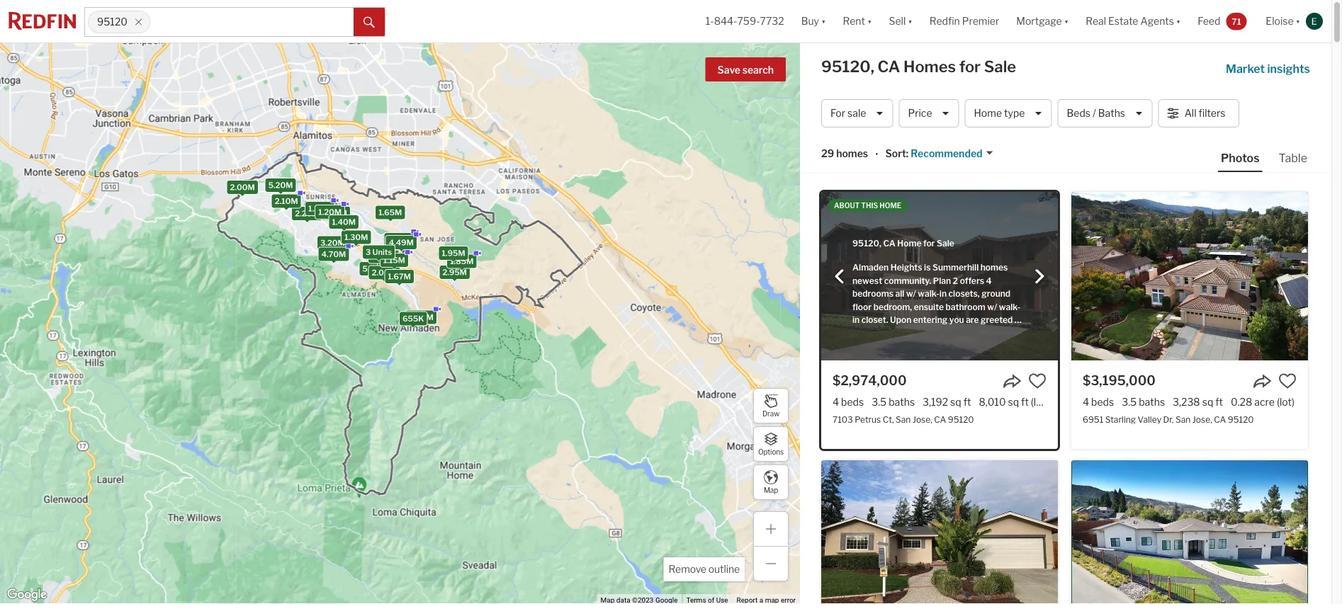 Task type: locate. For each thing, give the bounding box(es) containing it.
4 beds up 6951
[[1083, 396, 1114, 408]]

baths for $2,974,000
[[889, 396, 915, 408]]

▾ for eloise ▾
[[1296, 15, 1301, 27]]

1 horizontal spatial sale
[[984, 57, 1017, 76]]

premier
[[962, 15, 1000, 27]]

map
[[764, 486, 778, 495]]

user photo image
[[1306, 13, 1323, 30]]

0 horizontal spatial sq
[[951, 396, 962, 408]]

1 horizontal spatial baths
[[1139, 396, 1165, 408]]

1 horizontal spatial san
[[1176, 415, 1191, 425]]

favorite button checkbox for $3,195,000
[[1279, 372, 1297, 391]]

1 horizontal spatial 3.5
[[1122, 396, 1137, 408]]

for inside button
[[924, 238, 935, 249]]

0 horizontal spatial (lot)
[[1031, 396, 1049, 408]]

3,192 sq ft
[[923, 396, 971, 408]]

2 favorite button checkbox from the left
[[1279, 372, 1297, 391]]

0 horizontal spatial jose,
[[913, 415, 933, 425]]

2 san from the left
[[1176, 415, 1191, 425]]

0.28
[[1231, 396, 1253, 408]]

beds for $3,195,000
[[1092, 396, 1114, 408]]

2 horizontal spatial 2.00m
[[372, 268, 397, 277]]

2 beds from the left
[[1092, 396, 1114, 408]]

ca down the home
[[884, 238, 896, 249]]

2.95m
[[443, 268, 467, 277]]

5.20m
[[268, 181, 293, 190]]

0 vertical spatial sale
[[984, 57, 1017, 76]]

sell ▾ button
[[881, 0, 921, 43]]

san right the dr,
[[1176, 415, 1191, 425]]

baths up "7103 petrus ct, san jose, ca 95120"
[[889, 396, 915, 408]]

ft left 0.28
[[1216, 396, 1224, 408]]

sq right 3,238
[[1203, 396, 1214, 408]]

outline
[[709, 564, 740, 576]]

95120, ca home for sale button
[[822, 192, 1058, 361]]

6951 starling valley dr, san jose, ca 95120
[[1083, 415, 1254, 425]]

valley
[[1138, 415, 1162, 425]]

2 3.5 from the left
[[1122, 396, 1137, 408]]

▾ left user photo
[[1296, 15, 1301, 27]]

2.20m
[[295, 209, 319, 218]]

for sale button
[[822, 99, 893, 128]]

2 ▾ from the left
[[868, 15, 872, 27]]

1 horizontal spatial 4 beds
[[1083, 396, 1114, 408]]

mortgage ▾ button
[[1008, 0, 1078, 43]]

baths up valley
[[1139, 396, 1165, 408]]

6 ▾ from the left
[[1296, 15, 1301, 27]]

•
[[876, 149, 879, 161]]

3.5 baths up valley
[[1122, 396, 1165, 408]]

2.29m
[[387, 235, 411, 244]]

3.5 baths
[[872, 396, 915, 408], [1122, 396, 1165, 408]]

dr,
[[1164, 415, 1174, 425]]

2 3.5 baths from the left
[[1122, 396, 1165, 408]]

2 baths from the left
[[1139, 396, 1165, 408]]

all
[[1185, 107, 1197, 119]]

jose,
[[913, 415, 933, 425], [1193, 415, 1213, 425]]

for sale
[[831, 107, 867, 119]]

29 homes •
[[822, 148, 879, 161]]

3 ▾ from the left
[[908, 15, 913, 27]]

sq right 8,010
[[1008, 396, 1019, 408]]

3 ft from the left
[[1216, 396, 1224, 408]]

previous button image
[[833, 270, 847, 284]]

1 4 beds from the left
[[833, 396, 864, 408]]

0 horizontal spatial for
[[924, 238, 935, 249]]

1 beds from the left
[[841, 396, 864, 408]]

▾ right sell
[[908, 15, 913, 27]]

real estate agents ▾ link
[[1086, 0, 1181, 43]]

about this home
[[834, 201, 902, 210]]

1 ft from the left
[[964, 396, 971, 408]]

0 horizontal spatial baths
[[889, 396, 915, 408]]

1 san from the left
[[896, 415, 911, 425]]

san right ct,
[[896, 415, 911, 425]]

1-
[[706, 15, 714, 27]]

1.40m
[[332, 218, 356, 227]]

favorite button checkbox
[[1029, 372, 1047, 391], [1279, 372, 1297, 391]]

2.00m
[[230, 183, 255, 192], [322, 209, 347, 218], [372, 268, 397, 277]]

map button
[[754, 465, 789, 500]]

1 horizontal spatial 3.5 baths
[[1122, 396, 1165, 408]]

0 horizontal spatial home
[[898, 238, 922, 249]]

rent ▾ button
[[843, 0, 872, 43]]

2.00m right '2.20m'
[[322, 209, 347, 218]]

mortgage ▾
[[1017, 15, 1069, 27]]

buy
[[802, 15, 819, 27]]

95120
[[97, 16, 128, 28], [948, 415, 974, 425], [1228, 415, 1254, 425]]

2 horizontal spatial ft
[[1216, 396, 1224, 408]]

san
[[896, 415, 911, 425], [1176, 415, 1191, 425]]

baths for $3,195,000
[[1139, 396, 1165, 408]]

2 (lot) from the left
[[1277, 396, 1295, 408]]

1 horizontal spatial for
[[960, 57, 981, 76]]

all filters button
[[1159, 99, 1240, 128]]

favorite button checkbox up 8,010 sq ft (lot)
[[1029, 372, 1047, 391]]

1.30m
[[345, 233, 368, 242]]

1 horizontal spatial 2.00m
[[322, 209, 347, 218]]

1 vertical spatial home
[[898, 238, 922, 249]]

2 horizontal spatial 95120
[[1228, 415, 1254, 425]]

1 4 from the left
[[833, 396, 839, 408]]

1 3.5 from the left
[[872, 396, 887, 408]]

$3,195,000
[[1083, 373, 1156, 388]]

(lot)
[[1031, 396, 1049, 408], [1277, 396, 1295, 408]]

0 horizontal spatial sale
[[937, 238, 955, 249]]

3 units
[[366, 248, 392, 257]]

0 vertical spatial 2.00m
[[230, 183, 255, 192]]

ca down 3,238 sq ft
[[1214, 415, 1226, 425]]

4 beds up 7103
[[833, 396, 864, 408]]

1 horizontal spatial home
[[974, 107, 1002, 119]]

favorite button checkbox up 0.28 acre (lot)
[[1279, 372, 1297, 391]]

3,192
[[923, 396, 949, 408]]

feed
[[1198, 15, 1221, 27]]

1 3.5 baths from the left
[[872, 396, 915, 408]]

▾ for buy ▾
[[822, 15, 826, 27]]

ft down favorite button image
[[1022, 396, 1029, 408]]

1 horizontal spatial beds
[[1092, 396, 1114, 408]]

0 horizontal spatial san
[[896, 415, 911, 425]]

95120 down 0.28
[[1228, 415, 1254, 425]]

3.5 up ct,
[[872, 396, 887, 408]]

ca left "homes"
[[878, 57, 901, 76]]

market insights link
[[1226, 46, 1311, 77]]

▾
[[822, 15, 826, 27], [868, 15, 872, 27], [908, 15, 913, 27], [1065, 15, 1069, 27], [1177, 15, 1181, 27], [1296, 15, 1301, 27]]

▾ right buy
[[822, 15, 826, 27]]

0 horizontal spatial ft
[[964, 396, 971, 408]]

0 horizontal spatial 3.5
[[872, 396, 887, 408]]

95120 down 3,192 sq ft
[[948, 415, 974, 425]]

3.5 up starling
[[1122, 396, 1137, 408]]

1 horizontal spatial sq
[[1008, 396, 1019, 408]]

4 up 7103
[[833, 396, 839, 408]]

home inside button
[[974, 107, 1002, 119]]

95120, down rent
[[822, 57, 875, 76]]

beds / baths button
[[1058, 99, 1153, 128]]

1 vertical spatial 2.00m
[[322, 209, 347, 218]]

ca
[[878, 57, 901, 76], [884, 238, 896, 249], [935, 415, 947, 425], [1214, 415, 1226, 425]]

1 horizontal spatial (lot)
[[1277, 396, 1295, 408]]

1 (lot) from the left
[[1031, 396, 1049, 408]]

4 for $2,974,000
[[833, 396, 839, 408]]

4.49m
[[389, 238, 414, 247]]

655k
[[403, 314, 424, 323]]

ft for $2,974,000
[[964, 396, 971, 408]]

buy ▾
[[802, 15, 826, 27]]

2 horizontal spatial sq
[[1203, 396, 1214, 408]]

0 horizontal spatial 4
[[833, 396, 839, 408]]

2 sq from the left
[[1008, 396, 1019, 408]]

95120,
[[822, 57, 875, 76], [853, 238, 882, 249]]

None search field
[[151, 8, 354, 36]]

95120, down about this home
[[853, 238, 882, 249]]

4 ▾ from the left
[[1065, 15, 1069, 27]]

1 horizontal spatial favorite button checkbox
[[1279, 372, 1297, 391]]

1 horizontal spatial jose,
[[1193, 415, 1213, 425]]

table button
[[1276, 150, 1311, 171]]

1 vertical spatial 95120,
[[853, 238, 882, 249]]

2 jose, from the left
[[1193, 415, 1213, 425]]

ft left 8,010
[[964, 396, 971, 408]]

95120, inside 95120, ca home for sale button
[[853, 238, 882, 249]]

1 baths from the left
[[889, 396, 915, 408]]

home type
[[974, 107, 1025, 119]]

jose, down 3,238 sq ft
[[1193, 415, 1213, 425]]

eloise
[[1266, 15, 1294, 27]]

2 4 beds from the left
[[1083, 396, 1114, 408]]

4 beds for $3,195,000
[[1083, 396, 1114, 408]]

sale
[[848, 107, 867, 119]]

$2,974,000
[[833, 373, 907, 388]]

1 vertical spatial sale
[[937, 238, 955, 249]]

recommended
[[911, 148, 983, 160]]

1 favorite button checkbox from the left
[[1029, 372, 1047, 391]]

▾ for mortgage ▾
[[1065, 15, 1069, 27]]

0 vertical spatial for
[[960, 57, 981, 76]]

sq for $2,974,000
[[951, 396, 962, 408]]

▾ right mortgage
[[1065, 15, 1069, 27]]

759-
[[738, 15, 760, 27]]

2.00m left the '5.20m'
[[230, 183, 255, 192]]

1.95m
[[442, 249, 465, 258]]

0 horizontal spatial favorite button checkbox
[[1029, 372, 1047, 391]]

(lot) down favorite button icon
[[1277, 396, 1295, 408]]

0 vertical spatial 95120,
[[822, 57, 875, 76]]

6951
[[1083, 415, 1104, 425]]

1 horizontal spatial 4
[[1083, 396, 1090, 408]]

0 horizontal spatial 4 beds
[[833, 396, 864, 408]]

ct,
[[883, 415, 894, 425]]

ca inside button
[[884, 238, 896, 249]]

1 horizontal spatial ft
[[1022, 396, 1029, 408]]

0 horizontal spatial beds
[[841, 396, 864, 408]]

2 4 from the left
[[1083, 396, 1090, 408]]

1 sq from the left
[[951, 396, 962, 408]]

draw button
[[754, 388, 789, 424]]

(lot) down favorite button image
[[1031, 396, 1049, 408]]

about
[[834, 201, 860, 210]]

favorite button image
[[1279, 372, 1297, 391]]

4 up 6951
[[1083, 396, 1090, 408]]

▾ right rent
[[868, 15, 872, 27]]

jose, down 3,192
[[913, 415, 933, 425]]

beds up 7103
[[841, 396, 864, 408]]

sale for 95120, ca home for sale
[[937, 238, 955, 249]]

0 horizontal spatial 3.5 baths
[[872, 396, 915, 408]]

starling
[[1106, 415, 1136, 425]]

baths
[[889, 396, 915, 408], [1139, 396, 1165, 408]]

sq
[[951, 396, 962, 408], [1008, 396, 1019, 408], [1203, 396, 1214, 408]]

0 vertical spatial home
[[974, 107, 1002, 119]]

sq right 3,192
[[951, 396, 962, 408]]

1 ▾ from the left
[[822, 15, 826, 27]]

2.00m down 990k
[[372, 268, 397, 277]]

3.5 baths up ct,
[[872, 396, 915, 408]]

2 vertical spatial 2.00m
[[372, 268, 397, 277]]

3 sq from the left
[[1203, 396, 1214, 408]]

1.67m
[[388, 272, 411, 281]]

sale inside button
[[937, 238, 955, 249]]

home
[[880, 201, 902, 210]]

eloise ▾
[[1266, 15, 1301, 27]]

beds up 6951
[[1092, 396, 1114, 408]]

save search button
[[706, 57, 786, 82]]

95120 left remove 95120 image
[[97, 16, 128, 28]]

990k
[[381, 255, 402, 264]]

home left type
[[974, 107, 1002, 119]]

0.28 acre (lot)
[[1231, 396, 1295, 408]]

1 horizontal spatial 95120
[[948, 415, 974, 425]]

▾ right agents
[[1177, 15, 1181, 27]]

1 vertical spatial for
[[924, 238, 935, 249]]

rent ▾
[[843, 15, 872, 27]]

next button image
[[1033, 270, 1047, 284]]

home down the home
[[898, 238, 922, 249]]



Task type: describe. For each thing, give the bounding box(es) containing it.
photo of 6680 tannahill dr, san jose, ca 95120 image
[[822, 461, 1058, 605]]

sale for 95120, ca homes for sale
[[984, 57, 1017, 76]]

mortgage
[[1017, 15, 1062, 27]]

3.5 baths for $3,195,000
[[1122, 396, 1165, 408]]

▾ for rent ▾
[[868, 15, 872, 27]]

photos button
[[1219, 150, 1276, 172]]

sort
[[886, 148, 906, 160]]

3
[[366, 248, 371, 257]]

favorite button checkbox for $2,974,000
[[1029, 372, 1047, 391]]

3,238 sq ft
[[1173, 396, 1224, 408]]

search
[[743, 64, 774, 76]]

29
[[822, 148, 834, 160]]

redfin
[[930, 15, 960, 27]]

sort :
[[886, 148, 909, 160]]

price
[[908, 107, 933, 119]]

0 horizontal spatial 95120
[[97, 16, 128, 28]]

1.85m
[[450, 257, 474, 266]]

4 for $3,195,000
[[1083, 396, 1090, 408]]

filters
[[1199, 107, 1226, 119]]

0 horizontal spatial 2.00m
[[230, 183, 255, 192]]

5.95m
[[363, 264, 387, 274]]

sell ▾
[[889, 15, 913, 27]]

1.15m
[[383, 256, 405, 265]]

save
[[718, 64, 741, 76]]

redfin premier button
[[921, 0, 1008, 43]]

1 jose, from the left
[[913, 415, 933, 425]]

save search
[[718, 64, 774, 76]]

remove 95120 image
[[134, 18, 143, 26]]

ft for $3,195,000
[[1216, 396, 1224, 408]]

71
[[1232, 16, 1242, 26]]

photo of 6951 starling valley dr, san jose, ca 95120 image
[[1072, 192, 1309, 361]]

3,238
[[1173, 396, 1201, 408]]

homes
[[904, 57, 956, 76]]

sell
[[889, 15, 906, 27]]

real
[[1086, 15, 1107, 27]]

1.25m
[[308, 204, 331, 213]]

rent
[[843, 15, 865, 27]]

95120, ca home for sale
[[853, 238, 955, 249]]

all filters
[[1185, 107, 1226, 119]]

5 ▾ from the left
[[1177, 15, 1181, 27]]

95120, for 95120, ca homes for sale
[[822, 57, 875, 76]]

options
[[758, 448, 784, 457]]

acre
[[1255, 396, 1275, 408]]

remove outline
[[669, 564, 740, 576]]

for for homes
[[960, 57, 981, 76]]

map region
[[0, 6, 962, 605]]

favorite button image
[[1029, 372, 1047, 391]]

1-844-759-7732 link
[[706, 15, 785, 27]]

rent ▾ button
[[835, 0, 881, 43]]

real estate agents ▾ button
[[1078, 0, 1190, 43]]

market insights
[[1226, 62, 1311, 75]]

ca down 3,192
[[935, 415, 947, 425]]

buy ▾ button
[[793, 0, 835, 43]]

7732
[[760, 15, 785, 27]]

remove outline button
[[664, 558, 745, 582]]

3.20m
[[320, 238, 345, 248]]

1-844-759-7732
[[706, 15, 785, 27]]

3.5 for $3,195,000
[[1122, 396, 1137, 408]]

1.20m
[[318, 208, 342, 217]]

baths
[[1099, 107, 1126, 119]]

95120, for 95120, ca home for sale
[[853, 238, 882, 249]]

for for home
[[924, 238, 935, 249]]

draw
[[763, 410, 780, 418]]

844-
[[714, 15, 738, 27]]

remove
[[669, 564, 707, 576]]

this
[[862, 201, 878, 210]]

real estate agents ▾
[[1086, 15, 1181, 27]]

4.70m
[[322, 250, 346, 259]]

95120, ca homes for sale
[[822, 57, 1017, 76]]

4 beds for $2,974,000
[[833, 396, 864, 408]]

beds for $2,974,000
[[841, 396, 864, 408]]

:
[[906, 148, 909, 160]]

sq for $3,195,000
[[1203, 396, 1214, 408]]

7103
[[833, 415, 853, 425]]

/
[[1093, 107, 1096, 119]]

8,010 sq ft (lot)
[[979, 396, 1049, 408]]

photo of 7253 gold creek way, san jose, ca 95120 image
[[1072, 461, 1309, 605]]

2.10m
[[275, 197, 298, 206]]

homes
[[837, 148, 868, 160]]

3.5 for $2,974,000
[[872, 396, 887, 408]]

7103 petrus ct, san jose, ca 95120
[[833, 415, 974, 425]]

redfin premier
[[930, 15, 1000, 27]]

price button
[[899, 99, 959, 128]]

3.5 baths for $2,974,000
[[872, 396, 915, 408]]

2 ft from the left
[[1022, 396, 1029, 408]]

insights
[[1268, 62, 1311, 75]]

type
[[1004, 107, 1025, 119]]

2.88m
[[371, 252, 396, 261]]

▾ for sell ▾
[[908, 15, 913, 27]]

units
[[373, 248, 392, 257]]

1.65m
[[379, 208, 402, 217]]

estate
[[1109, 15, 1139, 27]]

submit search image
[[364, 17, 375, 28]]

home inside button
[[898, 238, 922, 249]]

buy ▾ button
[[802, 0, 826, 43]]

google image
[[4, 586, 50, 605]]

beds
[[1067, 107, 1091, 119]]

8,010
[[979, 396, 1006, 408]]

table
[[1279, 151, 1308, 165]]



Task type: vqa. For each thing, say whether or not it's contained in the screenshot.
95120
yes



